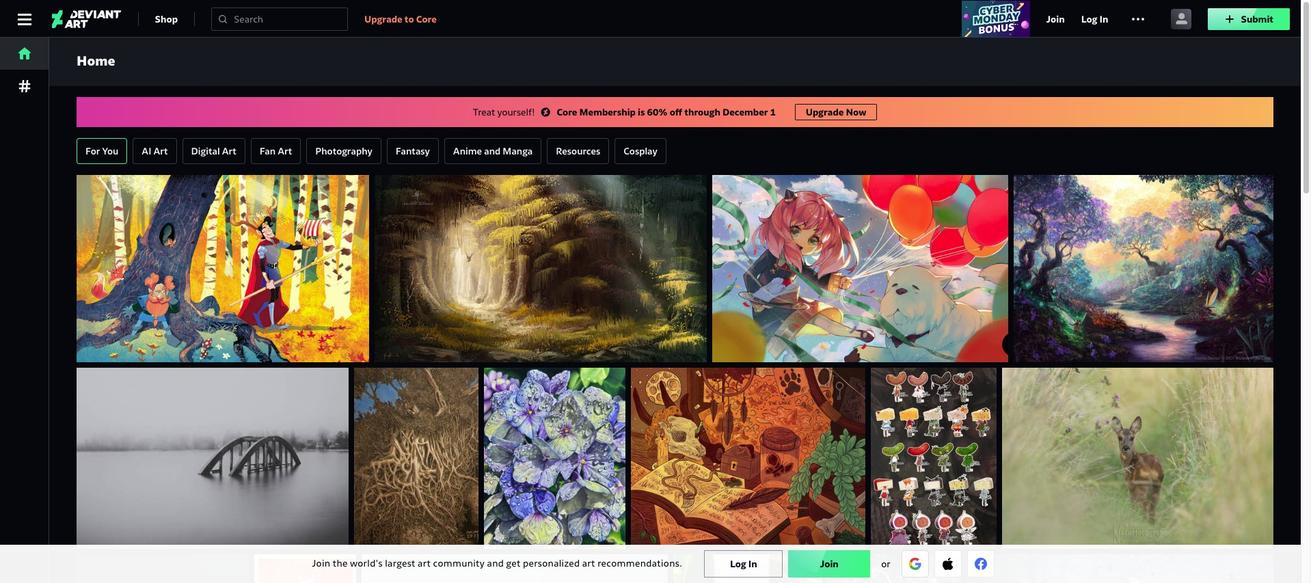 Task type: locate. For each thing, give the bounding box(es) containing it.
fan art
[[260, 145, 292, 157]]

photography
[[316, 145, 373, 157]]

0 horizontal spatial upgrade
[[365, 13, 403, 25]]

0 horizontal spatial art
[[418, 558, 431, 570]]

now
[[846, 106, 867, 118]]

0 vertical spatial log in
[[1082, 13, 1109, 25]]

upgrade now
[[806, 106, 867, 118]]

light breakthrough digital painting m. adamidis image
[[375, 175, 707, 363]]

december
[[723, 106, 769, 118]]

for you
[[86, 145, 119, 157]]

art for fan art
[[278, 145, 292, 157]]

through
[[685, 106, 721, 118]]

3 art from the left
[[278, 145, 292, 157]]

join
[[1047, 13, 1065, 25], [312, 558, 331, 570], [821, 558, 839, 570]]

fantasy
[[396, 145, 430, 157]]

0 vertical spatial log
[[1082, 13, 1098, 25]]

for
[[86, 145, 100, 157]]

2 art from the left
[[583, 558, 596, 570]]

for you link
[[77, 138, 127, 164]]

or
[[882, 558, 891, 570]]

thor- children's book image
[[77, 175, 369, 363]]

kitzlein image
[[1003, 368, 1274, 549]]

2 horizontal spatial art
[[278, 145, 292, 157]]

1 vertical spatial core
[[557, 106, 578, 118]]

hydrangeas in the morning dew image
[[484, 368, 626, 549]]

1 art from the left
[[418, 558, 431, 570]]

you
[[102, 145, 119, 157]]

1 horizontal spatial art
[[583, 558, 596, 570]]

1 horizontal spatial art
[[222, 145, 236, 157]]

0 vertical spatial upgrade
[[365, 13, 403, 25]]

0 horizontal spatial core
[[416, 13, 437, 25]]

cosplay
[[624, 145, 658, 157]]

secret burial image
[[254, 555, 356, 583]]

join button
[[789, 551, 871, 578]]

0 horizontal spatial art
[[154, 145, 168, 157]]

art right digital
[[222, 145, 236, 157]]

upgrade now link
[[795, 104, 878, 120]]

upgrade left to
[[365, 13, 403, 25]]

art
[[154, 145, 168, 157], [222, 145, 236, 157], [278, 145, 292, 157]]

banner
[[0, 0, 1302, 38]]

the
[[333, 558, 348, 570]]

1 horizontal spatial upgrade
[[806, 106, 844, 118]]

shop
[[155, 13, 178, 25]]

log
[[1082, 13, 1098, 25], [730, 558, 747, 570]]

get
[[507, 558, 521, 570]]

digital art link
[[182, 138, 245, 164]]

resources link
[[547, 138, 610, 164]]

1 art from the left
[[154, 145, 168, 157]]

king of the sea - ooak merfolk collar image
[[674, 555, 822, 583]]

1 vertical spatial log
[[730, 558, 747, 570]]

art right largest
[[418, 558, 431, 570]]

anime and manga
[[453, 145, 533, 157]]

art right personalized at the bottom left
[[583, 558, 596, 570]]

upgrade
[[365, 13, 403, 25], [806, 106, 844, 118]]

core
[[416, 13, 437, 25], [557, 106, 578, 118]]

core left membership
[[557, 106, 578, 118]]

art right the fan
[[278, 145, 292, 157]]

magic: the gathering secluded glen image
[[1014, 175, 1274, 363]]

2 art from the left
[[222, 145, 236, 157]]

0 horizontal spatial log
[[730, 558, 747, 570]]

0 horizontal spatial in
[[749, 558, 758, 570]]

and right anime
[[484, 145, 501, 157]]

fan art link
[[251, 138, 301, 164]]

1 vertical spatial upgrade
[[806, 106, 844, 118]]

and left get
[[487, 558, 504, 570]]

0 horizontal spatial join
[[312, 558, 331, 570]]

shop link
[[155, 8, 178, 30]]

art for ai art
[[154, 145, 168, 157]]

and
[[484, 145, 501, 157], [487, 558, 504, 570]]

open - charcuterie! image
[[871, 368, 997, 549]]

art right ai
[[154, 145, 168, 157]]

art
[[418, 558, 431, 570], [583, 558, 596, 570]]

join inside "button"
[[821, 558, 839, 570]]

1 horizontal spatial log in link
[[1082, 11, 1109, 27]]

log in
[[1082, 13, 1109, 25], [730, 558, 758, 570]]

soul dancer image
[[828, 555, 962, 583]]

treat yourself!
[[473, 106, 535, 118]]

1 vertical spatial log in link
[[705, 551, 783, 578]]

home
[[77, 53, 115, 70]]

0 horizontal spatial log in link
[[705, 551, 783, 578]]

1 horizontal spatial in
[[1100, 13, 1109, 25]]

world's
[[350, 558, 383, 570]]

1 horizontal spatial log in
[[1082, 13, 1109, 25]]

to
[[405, 13, 414, 25]]

recommendations.
[[598, 558, 683, 570]]

in
[[1100, 13, 1109, 25], [749, 558, 758, 570]]

core right to
[[416, 13, 437, 25]]

0 horizontal spatial log in
[[730, 558, 758, 570]]

1 horizontal spatial join
[[821, 558, 839, 570]]

fan
[[260, 145, 276, 157]]

upgrade inside 'link'
[[806, 106, 844, 118]]

upgrade left now
[[806, 106, 844, 118]]

log in link
[[1082, 11, 1109, 27], [705, 551, 783, 578]]

join for join the world's largest art community and get personalized art recommendations.
[[312, 558, 331, 570]]

anya and bond image
[[713, 175, 1009, 363]]

1 vertical spatial log in
[[730, 558, 758, 570]]

resources
[[556, 145, 601, 157]]

banner containing shop
[[0, 0, 1302, 38]]

personalized
[[523, 558, 580, 570]]

0 vertical spatial log in link
[[1082, 11, 1109, 27]]

upgrade for upgrade to core
[[365, 13, 403, 25]]

0 vertical spatial and
[[484, 145, 501, 157]]



Task type: vqa. For each thing, say whether or not it's contained in the screenshot.
home
yes



Task type: describe. For each thing, give the bounding box(es) containing it.
fantasy link
[[387, 138, 439, 164]]

1 vertical spatial in
[[749, 558, 758, 570]]

upgrade for upgrade now
[[806, 106, 844, 118]]

submit button
[[1209, 8, 1291, 30]]

community
[[433, 558, 485, 570]]

0 vertical spatial in
[[1100, 13, 1109, 25]]

1 horizontal spatial core
[[557, 106, 578, 118]]

yourself!
[[498, 106, 535, 118]]

off
[[670, 106, 683, 118]]

anime
[[453, 145, 482, 157]]

anime and manga link
[[444, 138, 542, 164]]

largest
[[385, 558, 416, 570]]

discreetly existing image
[[967, 555, 1274, 583]]

#30: wicked roots, tabgha, israel image
[[354, 368, 479, 549]]

1 horizontal spatial log
[[1082, 13, 1098, 25]]

photography link
[[307, 138, 382, 164]]

60%
[[647, 106, 668, 118]]

upgrade to core
[[365, 13, 437, 25]]

Search text field
[[234, 12, 342, 26]]

cosplay link
[[615, 138, 667, 164]]

ai art link
[[133, 138, 177, 164]]

submit
[[1242, 13, 1274, 25]]

///stencil.precluded.doubly ii image
[[77, 368, 349, 549]]

join link
[[1047, 11, 1065, 27]]

manga
[[503, 145, 533, 157]]

membership
[[580, 106, 636, 118]]

1 vertical spatial and
[[487, 558, 504, 570]]

meet the artist image
[[631, 368, 866, 549]]

ai art
[[142, 145, 168, 157]]

2 horizontal spatial join
[[1047, 13, 1065, 25]]

join the world's largest art community and get personalized art recommendations.
[[312, 558, 683, 570]]

digital art
[[191, 145, 236, 157]]

upgrade to core link
[[365, 11, 437, 27]]

join for join "button"
[[821, 558, 839, 570]]

treat
[[473, 106, 496, 118]]

ai
[[142, 145, 151, 157]]

art for digital art
[[222, 145, 236, 157]]

1
[[771, 106, 776, 118]]

0 vertical spatial core
[[416, 13, 437, 25]]

is
[[638, 106, 645, 118]]

foggy sea image
[[362, 555, 668, 583]]

digital
[[191, 145, 220, 157]]

core membership is 60% off through december 1
[[557, 106, 776, 118]]



